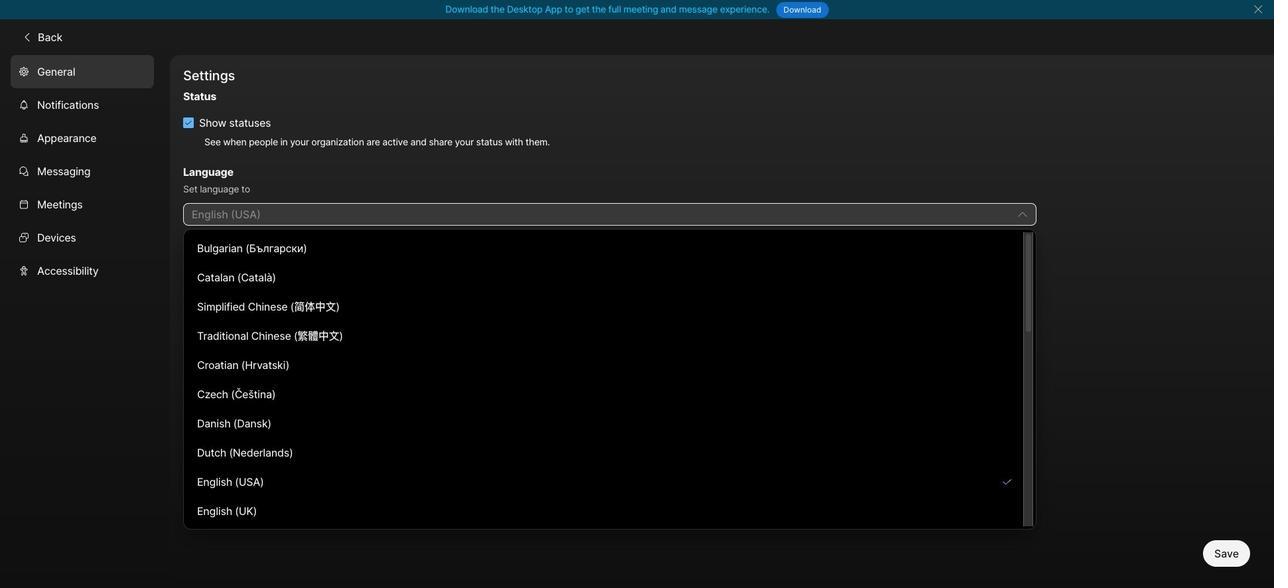Task type: vqa. For each thing, say whether or not it's contained in the screenshot.
Show archived teams "image"
no



Task type: locate. For each thing, give the bounding box(es) containing it.
appearance tab
[[11, 121, 154, 154]]

general tab
[[11, 55, 154, 88]]

settings navigation
[[0, 55, 170, 588]]

accessibility tab
[[11, 254, 154, 287]]

option
[[189, 469, 1021, 495]]

list box
[[187, 232, 1034, 526]]

meetings tab
[[11, 188, 154, 221]]



Task type: describe. For each thing, give the bounding box(es) containing it.
cancel_16 image
[[1254, 4, 1264, 15]]

messaging tab
[[11, 154, 154, 188]]

devices tab
[[11, 221, 154, 254]]

notifications tab
[[11, 88, 154, 121]]



